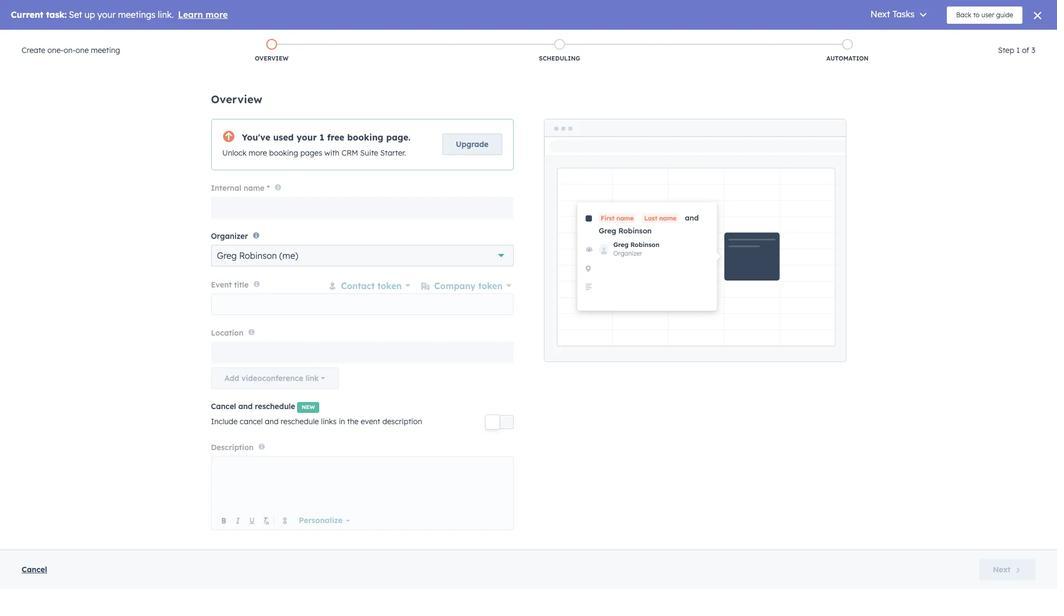 Task type: locate. For each thing, give the bounding box(es) containing it.
take
[[512, 249, 528, 259]]

1 horizontal spatial upgrade
[[856, 35, 886, 44]]

organizer
[[201, 136, 241, 144], [211, 231, 248, 241]]

0 vertical spatial link
[[544, 116, 557, 125]]

automation
[[827, 55, 869, 62]]

1 horizontal spatial token
[[479, 280, 503, 291]]

reschedule
[[255, 402, 295, 411], [281, 417, 319, 426]]

link up 'new'
[[306, 373, 319, 383]]

1 horizontal spatial your
[[495, 116, 511, 125]]

contact token
[[341, 280, 402, 291]]

meeting right one
[[91, 45, 120, 55]]

hubspot link
[[13, 32, 41, 45]]

1 left of
[[1017, 45, 1020, 55]]

1 horizontal spatial and
[[265, 417, 279, 426]]

booking
[[347, 132, 384, 142], [269, 148, 298, 158]]

0 horizontal spatial 3
[[553, 249, 557, 259]]

0 horizontal spatial your
[[297, 132, 317, 142]]

contact token button
[[326, 278, 413, 294]]

1 token from the left
[[378, 280, 402, 291]]

personalize button
[[292, 514, 357, 528]]

0 horizontal spatial link
[[306, 373, 319, 383]]

and up cancel
[[238, 402, 253, 411]]

0 vertical spatial reschedule
[[255, 402, 295, 411]]

upgrade down customize
[[456, 140, 489, 149]]

one
[[76, 45, 89, 55]]

organizer up unlock
[[201, 136, 241, 144]]

and left share
[[559, 116, 572, 125]]

greg robinson (me)
[[217, 250, 298, 261]]

upgrade
[[856, 35, 886, 44], [456, 140, 489, 149]]

1 vertical spatial link
[[306, 373, 319, 383]]

1 vertical spatial cancel
[[22, 565, 47, 574]]

link
[[544, 116, 557, 125], [306, 373, 319, 383]]

description
[[211, 443, 254, 452]]

1 vertical spatial and
[[238, 402, 253, 411]]

with
[[603, 116, 618, 125], [325, 148, 340, 158]]

meeting
[[91, 45, 120, 55], [513, 116, 542, 125]]

0 horizontal spatial it
[[580, 286, 585, 295]]

token right me
[[479, 280, 503, 291]]

3 right of
[[1032, 45, 1036, 55]]

1 vertical spatial your
[[297, 132, 317, 142]]

can
[[410, 116, 423, 125]]

contacts.
[[620, 116, 653, 125]]

1 horizontal spatial 3
[[1032, 45, 1036, 55]]

0 vertical spatial 1
[[1017, 45, 1020, 55]]

unlock more booking pages with crm suite starter.
[[222, 148, 406, 158]]

and inside dialog
[[559, 116, 572, 125]]

company
[[434, 280, 476, 291]]

i'll
[[554, 286, 564, 295]]

menu item
[[887, 30, 907, 47], [907, 30, 932, 47], [932, 30, 953, 47]]

it left up
[[580, 286, 585, 295]]

cancel and reschedule
[[211, 402, 295, 411]]

upgrade image
[[845, 34, 854, 44]]

0 horizontal spatial token
[[378, 280, 402, 291]]

cancel button
[[22, 563, 47, 576]]

greg robinson (me) button
[[211, 245, 514, 267]]

suite
[[360, 148, 378, 158]]

0 horizontal spatial upgrade
[[456, 140, 489, 149]]

more
[[249, 148, 267, 158]]

overview
[[255, 55, 289, 62], [211, 92, 262, 106]]

menu
[[844, 30, 1045, 47]]

new
[[302, 404, 315, 411]]

location
[[211, 328, 244, 338]]

one-
[[47, 45, 64, 55]]

scheduling list item
[[416, 37, 704, 65]]

0 horizontal spatial booking
[[269, 148, 298, 158]]

your right customize
[[495, 116, 511, 125]]

get
[[480, 286, 492, 295]]

1 vertical spatial 1
[[320, 132, 325, 142]]

upgrade right 'upgrade' "icon"
[[856, 35, 886, 44]]

3
[[1032, 45, 1036, 55], [553, 249, 557, 259]]

unlock
[[222, 148, 247, 158]]

0 vertical spatial cancel
[[211, 402, 236, 411]]

duration
[[425, 136, 461, 144]]

with down free
[[325, 148, 340, 158]]

you've
[[242, 132, 271, 142]]

1 horizontal spatial link
[[544, 116, 557, 125]]

location element
[[211, 342, 514, 389]]

list containing overview
[[128, 37, 992, 65]]

token
[[378, 280, 402, 291], [479, 280, 503, 291]]

3 right about
[[553, 249, 557, 259]]

token right contact
[[378, 280, 402, 291]]

(me)
[[279, 250, 298, 261]]

booking up suite at left top
[[347, 132, 384, 142]]

greg
[[217, 250, 237, 261]]

next
[[993, 565, 1011, 574]]

create
[[22, 45, 45, 55]]

description
[[383, 417, 422, 426]]

dialog
[[329, 62, 729, 334]]

greg robinson image
[[996, 34, 1006, 43]]

cancel
[[211, 402, 236, 411], [22, 565, 47, 574]]

2 vertical spatial and
[[265, 417, 279, 426]]

it right share
[[596, 116, 601, 125]]

organizer up greg
[[211, 231, 248, 241]]

with left contacts.
[[603, 116, 618, 125]]

1 vertical spatial it
[[580, 286, 585, 295]]

your up the pages
[[297, 132, 317, 142]]

include cancel and reschedule links in the event description
[[211, 417, 422, 426]]

booking down used
[[269, 148, 298, 158]]

3 menu item from the left
[[932, 30, 953, 47]]

contact
[[341, 280, 375, 291]]

0 vertical spatial organizer
[[201, 136, 241, 144]]

2 token from the left
[[479, 280, 503, 291]]

type
[[338, 136, 354, 144]]

0 vertical spatial upgrade
[[856, 35, 886, 44]]

your
[[495, 116, 511, 125], [297, 132, 317, 142]]

1 horizontal spatial it
[[596, 116, 601, 125]]

event title element
[[211, 278, 514, 328]]

0 horizontal spatial 1
[[320, 132, 325, 142]]

overview inside list item
[[255, 55, 289, 62]]

reschedule down 'new'
[[281, 417, 319, 426]]

customize
[[457, 116, 493, 125]]

you
[[442, 116, 455, 125]]

and right cancel
[[265, 417, 279, 426]]

None text field
[[211, 342, 514, 363]]

0 horizontal spatial with
[[325, 148, 340, 158]]

link up views
[[544, 116, 557, 125]]

reschedule down add videoconference link "popup button" on the left bottom
[[255, 402, 295, 411]]

meeting right customize
[[513, 116, 542, 125]]

1 left free
[[320, 132, 325, 142]]

0 horizontal spatial cancel
[[22, 565, 47, 574]]

share
[[574, 116, 594, 125]]

1 vertical spatial upgrade
[[456, 140, 489, 149]]

1 horizontal spatial cancel
[[211, 402, 236, 411]]

notifications button
[[969, 30, 988, 47]]

name
[[244, 183, 265, 193]]

0 vertical spatial with
[[603, 116, 618, 125]]

1 horizontal spatial 1
[[1017, 45, 1020, 55]]

next button
[[980, 559, 1036, 580]]

and
[[559, 116, 572, 125], [238, 402, 253, 411], [265, 417, 279, 426]]

1 horizontal spatial meeting
[[513, 116, 542, 125]]

list
[[128, 37, 992, 65]]

2 horizontal spatial and
[[559, 116, 572, 125]]

0 horizontal spatial meeting
[[91, 45, 120, 55]]

Internal name text field
[[211, 197, 514, 218]]

0 vertical spatial and
[[559, 116, 572, 125]]

0 vertical spatial it
[[596, 116, 601, 125]]

minutes
[[559, 249, 587, 259]]

2 menu item from the left
[[907, 30, 932, 47]]

1 vertical spatial with
[[325, 148, 340, 158]]

token for contact token
[[378, 280, 402, 291]]

menu containing music
[[844, 30, 1045, 47]]

0 vertical spatial booking
[[347, 132, 384, 142]]

0 vertical spatial overview
[[255, 55, 289, 62]]



Task type: vqa. For each thing, say whether or not it's contained in the screenshot.
GAREBEAR ORLANDO icon
no



Task type: describe. For each thing, give the bounding box(es) containing it.
1 horizontal spatial booking
[[347, 132, 384, 142]]

0 vertical spatial your
[[495, 116, 511, 125]]

Search HubSpot search field
[[906, 52, 1038, 71]]

the
[[347, 417, 359, 426]]

crm
[[342, 148, 358, 158]]

free
[[327, 132, 345, 142]]

1 vertical spatial 3
[[553, 249, 557, 259]]

1 menu item from the left
[[887, 30, 907, 47]]

it inside i'll set it up myself button
[[580, 286, 585, 295]]

dialog containing we can help you customize your meeting link and share it with contacts.
[[329, 62, 729, 334]]

1 vertical spatial overview
[[211, 92, 262, 106]]

meetings
[[670, 136, 705, 144]]

on-
[[64, 45, 76, 55]]

videoconference
[[242, 373, 303, 383]]

upgrade link
[[443, 134, 502, 155]]

should
[[486, 249, 510, 259]]

i'll set it up myself
[[554, 286, 625, 295]]

you've used your 1 free booking page.
[[242, 132, 411, 142]]

used
[[273, 132, 294, 142]]

1 vertical spatial reschedule
[[281, 417, 319, 426]]

up
[[588, 286, 597, 295]]

me
[[466, 286, 477, 295]]

token for company token
[[479, 280, 503, 291]]

i'll set it up myself button
[[554, 284, 625, 297]]

in
[[339, 417, 345, 426]]

scheduling
[[539, 55, 581, 62]]

create one-on-one meeting
[[22, 45, 120, 55]]

add videoconference link
[[225, 373, 319, 383]]

1 horizontal spatial with
[[603, 116, 618, 125]]

event title
[[211, 280, 249, 289]]

myself
[[600, 286, 625, 295]]

personalize
[[299, 516, 343, 525]]

cancel for cancel
[[22, 565, 47, 574]]

1 vertical spatial meeting
[[513, 116, 542, 125]]

page.
[[386, 132, 411, 142]]

internal
[[211, 183, 241, 193]]

help
[[425, 116, 440, 125]]

robinson
[[239, 250, 277, 261]]

title
[[234, 280, 249, 289]]

cancel for cancel and reschedule
[[211, 402, 236, 411]]

help me get started
[[447, 286, 521, 295]]

views
[[553, 136, 575, 144]]

music button
[[990, 30, 1044, 47]]

step 1 of 3
[[999, 45, 1036, 55]]

settings image
[[956, 34, 965, 44]]

of
[[1023, 45, 1030, 55]]

started
[[494, 286, 521, 295]]

event
[[211, 280, 232, 289]]

1 vertical spatial booking
[[269, 148, 298, 158]]

include
[[211, 417, 238, 426]]

event
[[361, 417, 380, 426]]

0 vertical spatial meeting
[[91, 45, 120, 55]]

1 vertical spatial organizer
[[211, 231, 248, 241]]

hubspot image
[[19, 32, 32, 45]]

add videoconference link button
[[211, 367, 339, 389]]

pages
[[300, 148, 322, 158]]

cancel
[[240, 417, 263, 426]]

company token button
[[419, 278, 514, 294]]

set
[[567, 286, 578, 295]]

0 vertical spatial 3
[[1032, 45, 1036, 55]]

this should take about 3 minutes
[[470, 249, 587, 259]]

booked
[[707, 136, 735, 144]]

0 horizontal spatial and
[[238, 402, 253, 411]]

help me get started button
[[433, 280, 535, 301]]

step
[[999, 45, 1015, 55]]

internal name
[[211, 183, 265, 193]]

settings link
[[954, 33, 967, 44]]

help
[[447, 286, 464, 295]]

link inside "popup button"
[[306, 373, 319, 383]]

we
[[396, 116, 407, 125]]

overview list item
[[128, 37, 416, 65]]

meetings booked
[[670, 136, 735, 144]]

automation list item
[[704, 37, 992, 65]]

about
[[530, 249, 551, 259]]

we can help you customize your meeting link and share it with contacts.
[[396, 116, 653, 125]]

starter.
[[380, 148, 406, 158]]

company token
[[434, 280, 503, 291]]

links
[[321, 417, 337, 426]]

notifications image
[[974, 35, 983, 44]]

this
[[470, 249, 484, 259]]

music
[[1008, 34, 1027, 43]]

link inside dialog
[[544, 116, 557, 125]]

upgrade inside menu
[[856, 35, 886, 44]]

add
[[225, 373, 239, 383]]



